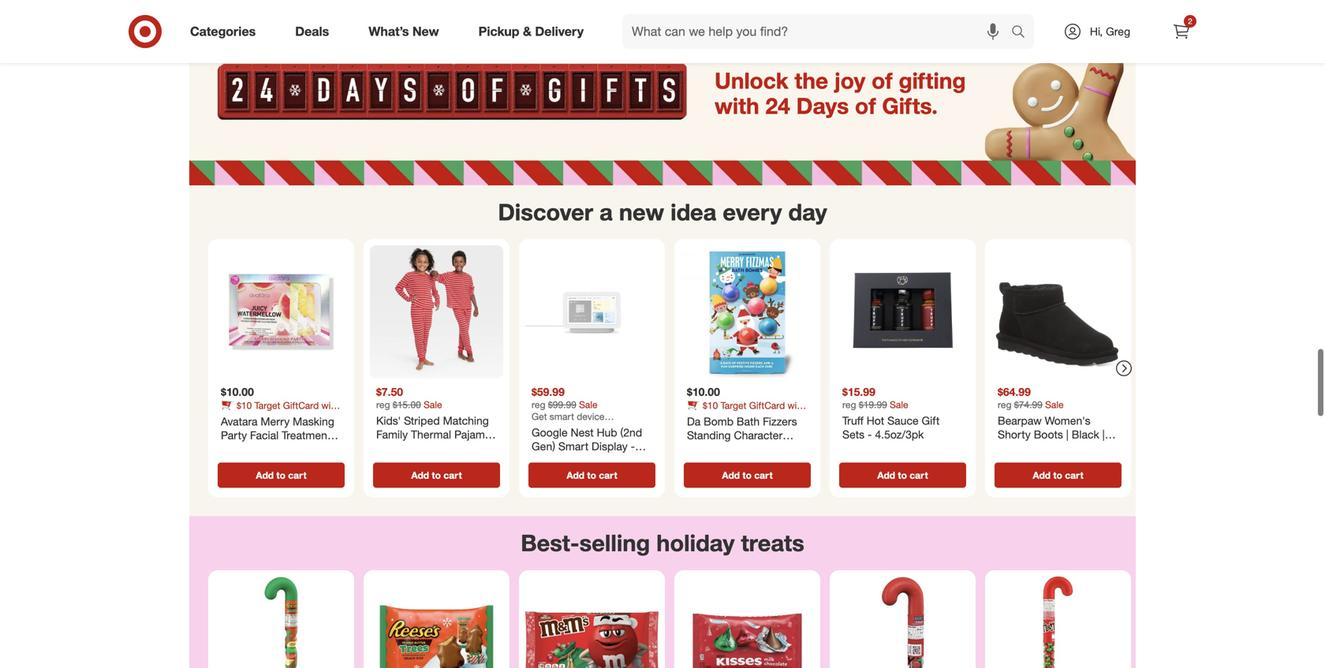 Task type: locate. For each thing, give the bounding box(es) containing it.
- left 4.26
[[262, 442, 266, 456]]

0 horizontal spatial |
[[1067, 428, 1069, 442]]

3 sale from the left
[[890, 399, 909, 411]]

- inside google nest hub (2nd gen) smart display - chalk
[[631, 440, 635, 453]]

add to cart for avatara merry masking party facial treatment gift set - 4.26 fl oz/6pc
[[256, 470, 307, 481]]

to down wondershop™ on the bottom left of page
[[432, 470, 441, 481]]

set inside $7.50 reg $15.00 sale kids' striped matching family thermal pajama set - wondershop™ red
[[376, 442, 393, 455]]

set left 4.26
[[242, 442, 259, 456]]

1 carousel region from the top
[[189, 185, 1136, 516]]

add to cart button for bearpaw women's shorty boots | black | size 7
[[995, 463, 1122, 488]]

sale up women's
[[1046, 399, 1064, 411]]

- right display at bottom
[[631, 440, 635, 453]]

cart up treats
[[755, 470, 773, 481]]

- inside $7.50 reg $15.00 sale kids' striped matching family thermal pajama set - wondershop™ red
[[396, 442, 400, 455]]

2 to from the left
[[432, 470, 441, 481]]

search
[[1004, 25, 1042, 41]]

24
[[766, 92, 790, 119]]

m&m's holiday milk chocolate candies - 10oz image
[[525, 577, 659, 668]]

5 add to cart from the left
[[878, 470, 928, 481]]

4 reg from the left
[[998, 399, 1012, 411]]

add to cart down 4.5oz/3pk
[[878, 470, 928, 481]]

hub
[[597, 426, 617, 440]]

3 add from the left
[[567, 470, 585, 481]]

reg inside $7.50 reg $15.00 sale kids' striped matching family thermal pajama set - wondershop™ red
[[376, 399, 390, 411]]

hi,
[[1090, 24, 1103, 38]]

sale up striped
[[424, 399, 442, 411]]

4 add to cart from the left
[[722, 470, 773, 481]]

reg for $15.99
[[843, 399, 856, 411]]

reg inside "$64.99 reg $74.99 sale bearpaw women's shorty boots | black | size 7"
[[998, 399, 1012, 411]]

idea
[[671, 198, 717, 226]]

reese's peanut butter cups holiday candy filled plastic cane miniatures - 2.17oz image
[[215, 577, 348, 668]]

reese's peanut butter trees holiday candy snack size - 9.6oz image
[[370, 577, 503, 668]]

pajama
[[454, 428, 491, 442]]

2 add to cart from the left
[[411, 470, 462, 481]]

6 cart from the left
[[1065, 470, 1084, 481]]

1 | from the left
[[1067, 428, 1069, 442]]

2 reg from the left
[[532, 399, 546, 411]]

add to cart down google nest hub (2nd gen) smart display - chalk at the left of the page
[[567, 470, 618, 481]]

of
[[872, 67, 893, 94], [855, 92, 876, 119]]

6 add from the left
[[1033, 470, 1051, 481]]

best-
[[521, 529, 580, 557]]

unlock
[[715, 67, 789, 94]]

1 reg from the left
[[376, 399, 390, 411]]

1 vertical spatial gift
[[221, 442, 239, 456]]

cart for kids' striped matching family thermal pajama set - wondershop™ red
[[444, 470, 462, 481]]

gifts.
[[882, 92, 938, 119]]

treats
[[741, 529, 805, 557]]

sets
[[843, 428, 865, 442]]

add to cart button down 4.26
[[218, 463, 345, 488]]

add to cart button up treats
[[684, 463, 811, 488]]

6 add to cart button from the left
[[995, 463, 1122, 488]]

days
[[797, 92, 849, 119]]

2 $10.00 from the left
[[687, 385, 720, 399]]

4.5oz/3pk
[[875, 428, 924, 442]]

cart down 4.5oz/3pk
[[910, 470, 928, 481]]

to up treats
[[743, 470, 752, 481]]

cart down display at bottom
[[599, 470, 618, 481]]

5 to from the left
[[898, 470, 907, 481]]

carousel region
[[189, 185, 1136, 516], [189, 516, 1136, 668]]

reg inside the $15.99 reg $19.99 sale truff hot sauce gift sets - 4.5oz/3pk
[[843, 399, 856, 411]]

thermal
[[411, 428, 451, 442]]

to down boots
[[1054, 470, 1063, 481]]

1 horizontal spatial set
[[376, 442, 393, 455]]

cart
[[288, 470, 307, 481], [444, 470, 462, 481], [599, 470, 618, 481], [755, 470, 773, 481], [910, 470, 928, 481], [1065, 470, 1084, 481]]

4 add to cart button from the left
[[684, 463, 811, 488]]

women's
[[1045, 414, 1091, 428]]

merry
[[261, 415, 290, 428]]

3 add to cart from the left
[[567, 470, 618, 481]]

gifting
[[899, 67, 966, 94]]

facial
[[250, 428, 279, 442]]

avatara merry masking party facial treatment gift set - 4.26 fl oz/6pc image
[[215, 245, 348, 379]]

add down smart
[[567, 470, 585, 481]]

add to cart down wondershop™ on the bottom left of page
[[411, 470, 462, 481]]

sale inside $7.50 reg $15.00 sale kids' striped matching family thermal pajama set - wondershop™ red
[[424, 399, 442, 411]]

2 sale from the left
[[579, 399, 598, 411]]

set inside avatara merry masking party facial treatment gift set - 4.26 fl oz/6pc
[[242, 442, 259, 456]]

family
[[376, 428, 408, 442]]

gift inside the $15.99 reg $19.99 sale truff hot sauce gift sets - 4.5oz/3pk
[[922, 414, 940, 428]]

to for kids' striped matching family thermal pajama set - wondershop™ red
[[432, 470, 441, 481]]

reg for $7.50
[[376, 399, 390, 411]]

3 add to cart button from the left
[[529, 463, 656, 488]]

add to cart button down display at bottom
[[529, 463, 656, 488]]

to
[[276, 470, 286, 481], [432, 470, 441, 481], [587, 470, 596, 481], [743, 470, 752, 481], [898, 470, 907, 481], [1054, 470, 1063, 481]]

the
[[795, 67, 829, 94]]

carousel region containing discover a new idea every day
[[189, 185, 1136, 516]]

gen)
[[532, 440, 555, 453]]

gift
[[922, 414, 940, 428], [221, 442, 239, 456]]

avatara
[[221, 415, 258, 428]]

shorty
[[998, 428, 1031, 442]]

gift right 'sauce'
[[922, 414, 940, 428]]

da bomb bath fizzers standing character bath bomb gift set - 5oz/6ct image
[[681, 245, 814, 379]]

- down kids'
[[396, 442, 400, 455]]

discover a new idea every day
[[498, 198, 827, 226]]

display
[[592, 440, 628, 453]]

| right black
[[1103, 428, 1105, 442]]

add for avatara merry masking party facial treatment gift set - 4.26 fl oz/6pc
[[256, 470, 274, 481]]

sale inside $59.99 reg $99.99 sale
[[579, 399, 598, 411]]

add to cart down boots
[[1033, 470, 1084, 481]]

add to cart button
[[218, 463, 345, 488], [373, 463, 500, 488], [529, 463, 656, 488], [684, 463, 811, 488], [840, 463, 967, 488], [995, 463, 1122, 488]]

cart for google nest hub (2nd gen) smart display - chalk
[[599, 470, 618, 481]]

reg left $99.99
[[532, 399, 546, 411]]

- inside the $15.99 reg $19.99 sale truff hot sauce gift sets - 4.5oz/3pk
[[868, 428, 872, 442]]

| left black
[[1067, 428, 1069, 442]]

kids' striped matching family thermal pajama set - wondershop™ red image
[[370, 245, 503, 379]]

reg up bearpaw
[[998, 399, 1012, 411]]

cart down fl
[[288, 470, 307, 481]]

add
[[256, 470, 274, 481], [411, 470, 429, 481], [567, 470, 585, 481], [722, 470, 740, 481], [878, 470, 896, 481], [1033, 470, 1051, 481]]

6 to from the left
[[1054, 470, 1063, 481]]

add to cart button down wondershop™ on the bottom left of page
[[373, 463, 500, 488]]

2 carousel region from the top
[[189, 516, 1136, 668]]

1 cart from the left
[[288, 470, 307, 481]]

every
[[723, 198, 782, 226]]

hershey's candy coated chocolate filled plastic holiday cane - 1.4oz image
[[836, 577, 970, 668]]

-
[[868, 428, 872, 442], [631, 440, 635, 453], [396, 442, 400, 455], [262, 442, 266, 456]]

2 add to cart button from the left
[[373, 463, 500, 488]]

black
[[1072, 428, 1100, 442]]

add up holiday
[[722, 470, 740, 481]]

3 cart from the left
[[599, 470, 618, 481]]

1 horizontal spatial $10.00
[[687, 385, 720, 399]]

to down google nest hub (2nd gen) smart display - chalk at the left of the page
[[587, 470, 596, 481]]

2 cart from the left
[[444, 470, 462, 481]]

(2nd
[[621, 426, 642, 440]]

sale
[[424, 399, 442, 411], [579, 399, 598, 411], [890, 399, 909, 411], [1046, 399, 1064, 411]]

add to cart button for avatara merry masking party facial treatment gift set - 4.26 fl oz/6pc
[[218, 463, 345, 488]]

with
[[715, 92, 760, 119]]

add to cart button for truff hot sauce gift sets - 4.5oz/3pk
[[840, 463, 967, 488]]

new
[[619, 198, 664, 226]]

truff
[[843, 414, 864, 428]]

add to cart for bearpaw women's shorty boots | black | size 7
[[1033, 470, 1084, 481]]

2 add from the left
[[411, 470, 429, 481]]

holiday
[[657, 529, 735, 557]]

5 add to cart button from the left
[[840, 463, 967, 488]]

add down wondershop™ on the bottom left of page
[[411, 470, 429, 481]]

1 to from the left
[[276, 470, 286, 481]]

sauce
[[888, 414, 919, 428]]

truff hot sauce gift sets - 4.5oz/3pk image
[[836, 245, 970, 379]]

add down boots
[[1033, 470, 1051, 481]]

$7.50
[[376, 385, 403, 399]]

what's new
[[369, 24, 439, 39]]

sale inside the $15.99 reg $19.99 sale truff hot sauce gift sets - 4.5oz/3pk
[[890, 399, 909, 411]]

1 add to cart button from the left
[[218, 463, 345, 488]]

nest
[[571, 426, 594, 440]]

1 sale from the left
[[424, 399, 442, 411]]

cart down wondershop™ on the bottom left of page
[[444, 470, 462, 481]]

|
[[1067, 428, 1069, 442], [1103, 428, 1105, 442]]

1 $10.00 from the left
[[221, 385, 254, 399]]

4 add from the left
[[722, 470, 740, 481]]

add down 4.5oz/3pk
[[878, 470, 896, 481]]

sale up 'sauce'
[[890, 399, 909, 411]]

reg up truff
[[843, 399, 856, 411]]

2
[[1188, 16, 1193, 26]]

gift inside avatara merry masking party facial treatment gift set - 4.26 fl oz/6pc
[[221, 442, 239, 456]]

reg
[[376, 399, 390, 411], [532, 399, 546, 411], [843, 399, 856, 411], [998, 399, 1012, 411]]

6 add to cart from the left
[[1033, 470, 1084, 481]]

set
[[376, 442, 393, 455], [242, 442, 259, 456]]

add to cart for kids' striped matching family thermal pajama set - wondershop™ red
[[411, 470, 462, 481]]

1 horizontal spatial |
[[1103, 428, 1105, 442]]

3 reg from the left
[[843, 399, 856, 411]]

2 | from the left
[[1103, 428, 1105, 442]]

4 sale from the left
[[1046, 399, 1064, 411]]

deals
[[295, 24, 329, 39]]

best-selling holiday treats
[[521, 529, 805, 557]]

- right sets
[[868, 428, 872, 442]]

to down 4.26
[[276, 470, 286, 481]]

$74.99
[[1015, 399, 1043, 411]]

$10.00
[[221, 385, 254, 399], [687, 385, 720, 399]]

5 cart from the left
[[910, 470, 928, 481]]

add to cart down 4.26
[[256, 470, 307, 481]]

add for truff hot sauce gift sets - 4.5oz/3pk
[[878, 470, 896, 481]]

add to cart button down 4.5oz/3pk
[[840, 463, 967, 488]]

google nest hub (2nd gen) smart display - chalk
[[532, 426, 642, 467]]

5 add from the left
[[878, 470, 896, 481]]

1 add to cart from the left
[[256, 470, 307, 481]]

size
[[998, 442, 1019, 455]]

to for google nest hub (2nd gen) smart display - chalk
[[587, 470, 596, 481]]

gift down avatara
[[221, 442, 239, 456]]

$10.00 for avatara merry masking party facial treatment gift set - 4.26 fl oz/6pc
[[221, 385, 254, 399]]

to for avatara merry masking party facial treatment gift set - 4.26 fl oz/6pc
[[276, 470, 286, 481]]

0 vertical spatial gift
[[922, 414, 940, 428]]

sale inside "$64.99 reg $74.99 sale bearpaw women's shorty boots | black | size 7"
[[1046, 399, 1064, 411]]

sale right $99.99
[[579, 399, 598, 411]]

reg inside $59.99 reg $99.99 sale
[[532, 399, 546, 411]]

1 add from the left
[[256, 470, 274, 481]]

add to cart
[[256, 470, 307, 481], [411, 470, 462, 481], [567, 470, 618, 481], [722, 470, 773, 481], [878, 470, 928, 481], [1033, 470, 1084, 481]]

of right days
[[855, 92, 876, 119]]

0 horizontal spatial $10.00
[[221, 385, 254, 399]]

add to cart for truff hot sauce gift sets - 4.5oz/3pk
[[878, 470, 928, 481]]

add for bearpaw women's shorty boots | black | size 7
[[1033, 470, 1051, 481]]

to down 4.5oz/3pk
[[898, 470, 907, 481]]

3 to from the left
[[587, 470, 596, 481]]

add to cart up treats
[[722, 470, 773, 481]]

add to cart button down boots
[[995, 463, 1122, 488]]

0 horizontal spatial gift
[[221, 442, 239, 456]]

wondershop™
[[403, 442, 472, 455]]

hershey's kisses milk chocolate holiday candy bag - 10.1oz image
[[681, 577, 814, 668]]

1 horizontal spatial gift
[[922, 414, 940, 428]]

cart down black
[[1065, 470, 1084, 481]]

set down kids'
[[376, 442, 393, 455]]

2 link
[[1165, 14, 1199, 49]]

fl
[[294, 442, 299, 456]]

0 horizontal spatial set
[[242, 442, 259, 456]]

add down 4.26
[[256, 470, 274, 481]]

reg up kids'
[[376, 399, 390, 411]]



Task type: describe. For each thing, give the bounding box(es) containing it.
striped
[[404, 414, 440, 428]]

$64.99 reg $74.99 sale bearpaw women's shorty boots | black | size 7
[[998, 385, 1105, 455]]

day
[[789, 198, 827, 226]]

deals link
[[282, 14, 349, 49]]

4 cart from the left
[[755, 470, 773, 481]]

add to cart button for kids' striped matching family thermal pajama set - wondershop™ red
[[373, 463, 500, 488]]

&
[[523, 24, 532, 39]]

24 days of gifts image
[[189, 24, 1136, 186]]

$59.99
[[532, 385, 565, 399]]

cart for avatara merry masking party facial treatment gift set - 4.26 fl oz/6pc
[[288, 470, 307, 481]]

pickup
[[479, 24, 520, 39]]

7
[[1022, 442, 1028, 455]]

boots
[[1034, 428, 1064, 442]]

a
[[600, 198, 613, 226]]

google
[[532, 426, 568, 440]]

treatment
[[282, 428, 331, 442]]

m&m's milk chocolate holiday cane - 3oz image
[[992, 577, 1125, 668]]

$7.50 reg $15.00 sale kids' striped matching family thermal pajama set - wondershop™ red
[[376, 385, 495, 455]]

joy
[[835, 67, 866, 94]]

$59.99 reg $99.99 sale
[[532, 385, 598, 411]]

red
[[475, 442, 495, 455]]

matching
[[443, 414, 489, 428]]

google nest hub (2nd gen) smart display - chalk image
[[525, 245, 659, 379]]

add to cart for google nest hub (2nd gen) smart display - chalk
[[567, 470, 618, 481]]

add to cart button for google nest hub (2nd gen) smart display - chalk
[[529, 463, 656, 488]]

avatara merry masking party facial treatment gift set - 4.26 fl oz/6pc
[[221, 415, 336, 456]]

new
[[413, 24, 439, 39]]

bearpaw
[[998, 414, 1042, 428]]

masking
[[293, 415, 334, 428]]

add for google nest hub (2nd gen) smart display - chalk
[[567, 470, 585, 481]]

unlock the joy of gifting with 24 days of gifts.
[[715, 67, 966, 119]]

$15.99 reg $19.99 sale truff hot sauce gift sets - 4.5oz/3pk
[[843, 385, 940, 442]]

discover
[[498, 198, 593, 226]]

of right joy
[[872, 67, 893, 94]]

pickup & delivery link
[[465, 14, 604, 49]]

sale for $64.99
[[1046, 399, 1064, 411]]

hi, greg
[[1090, 24, 1131, 38]]

oz/6pc
[[302, 442, 336, 456]]

cart for truff hot sauce gift sets - 4.5oz/3pk
[[910, 470, 928, 481]]

$10.00 link
[[681, 245, 814, 460]]

carousel region containing best-selling holiday treats
[[189, 516, 1136, 668]]

selling
[[580, 529, 650, 557]]

$15.99
[[843, 385, 876, 399]]

categories
[[190, 24, 256, 39]]

reg for $59.99
[[532, 399, 546, 411]]

greg
[[1106, 24, 1131, 38]]

$19.99
[[859, 399, 887, 411]]

What can we help you find? suggestions appear below search field
[[623, 14, 1015, 49]]

delivery
[[535, 24, 584, 39]]

cart for bearpaw women's shorty boots | black | size 7
[[1065, 470, 1084, 481]]

search button
[[1004, 14, 1042, 52]]

hot
[[867, 414, 885, 428]]

categories link
[[177, 14, 276, 49]]

party
[[221, 428, 247, 442]]

what's
[[369, 24, 409, 39]]

kids'
[[376, 414, 401, 428]]

$10.00 for da bomb bath fizzers standing character bath bomb gift set - 5oz/6ct image
[[687, 385, 720, 399]]

smart
[[559, 440, 589, 453]]

sale for $59.99
[[579, 399, 598, 411]]

$15.00
[[393, 399, 421, 411]]

to for bearpaw women's shorty boots | black | size 7
[[1054, 470, 1063, 481]]

to for truff hot sauce gift sets - 4.5oz/3pk
[[898, 470, 907, 481]]

what's new link
[[355, 14, 459, 49]]

bearpaw women's shorty boots | black | size 7 image
[[992, 245, 1125, 379]]

reg for $64.99
[[998, 399, 1012, 411]]

$64.99
[[998, 385, 1031, 399]]

4 to from the left
[[743, 470, 752, 481]]

$99.99
[[548, 399, 577, 411]]

- inside avatara merry masking party facial treatment gift set - 4.26 fl oz/6pc
[[262, 442, 266, 456]]

chalk
[[532, 453, 560, 467]]

4.26
[[269, 442, 291, 456]]

sale for $7.50
[[424, 399, 442, 411]]

pickup & delivery
[[479, 24, 584, 39]]

sale for $15.99
[[890, 399, 909, 411]]

add for kids' striped matching family thermal pajama set - wondershop™ red
[[411, 470, 429, 481]]



Task type: vqa. For each thing, say whether or not it's contained in the screenshot.
An
no



